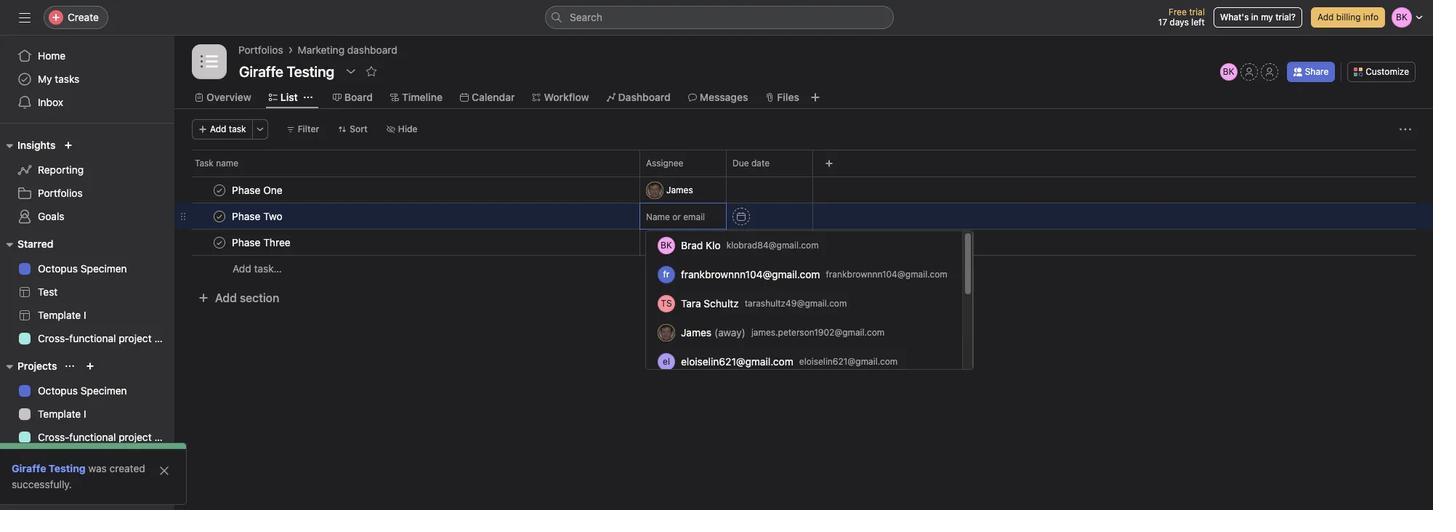 Task type: locate. For each thing, give the bounding box(es) containing it.
0 vertical spatial completed image
[[211, 181, 228, 199]]

functional for 2nd cross-functional project plan link from the bottom of the page
[[69, 332, 116, 345]]

goals
[[38, 210, 64, 223]]

successfully.
[[12, 478, 72, 491]]

0 vertical spatial functional
[[69, 332, 116, 345]]

completed image inside phase three cell
[[211, 234, 228, 251]]

messages link
[[688, 89, 749, 105]]

2 octopus specimen from the top
[[38, 385, 127, 397]]

1 octopus from the top
[[38, 263, 78, 275]]

portfolios link
[[239, 42, 283, 58], [9, 182, 166, 205]]

add task… button
[[233, 261, 282, 277]]

1 specimen from the top
[[81, 263, 127, 275]]

1 template i link from the top
[[9, 304, 166, 327]]

completed checkbox for phase one text box
[[211, 181, 228, 199]]

plan inside starred element
[[154, 332, 174, 345]]

portfolios
[[239, 44, 283, 56], [38, 187, 83, 199]]

template i link
[[9, 304, 166, 327], [9, 403, 166, 426]]

hide button
[[380, 119, 424, 140]]

home
[[38, 49, 66, 62]]

add to starred image
[[366, 65, 377, 77]]

portfolios inside 'insights' element
[[38, 187, 83, 199]]

cross-functional project plan up new project or portfolio icon
[[38, 332, 174, 345]]

functional
[[69, 332, 116, 345], [69, 431, 116, 444]]

project down test link
[[119, 332, 152, 345]]

cross-functional project plan link
[[9, 327, 174, 350], [9, 426, 174, 449]]

octopus specimen down new project or portfolio icon
[[38, 385, 127, 397]]

1 octopus specimen link from the top
[[9, 257, 166, 281]]

section
[[240, 292, 280, 305]]

octopus inside projects element
[[38, 385, 78, 397]]

new project or portfolio image
[[86, 362, 95, 371]]

list link
[[269, 89, 298, 105]]

customize button
[[1348, 62, 1417, 82]]

0 vertical spatial plan
[[154, 332, 174, 345]]

add left task…
[[233, 263, 251, 275]]

1 vertical spatial template i
[[38, 408, 86, 420]]

add inside 'button'
[[233, 263, 251, 275]]

cell
[[640, 229, 727, 256]]

1 vertical spatial octopus
[[38, 385, 78, 397]]

cross-functional project plan link up marketing dashboards
[[9, 426, 174, 449]]

search button
[[545, 6, 894, 29]]

octopus specimen
[[38, 263, 127, 275], [38, 385, 127, 397]]

portfolios up list link
[[239, 44, 283, 56]]

1 completed checkbox from the top
[[211, 181, 228, 199]]

0 vertical spatial specimen
[[81, 263, 127, 275]]

1 horizontal spatial marketing
[[298, 44, 345, 56]]

1 vertical spatial portfolios link
[[9, 182, 166, 205]]

template inside starred element
[[38, 309, 81, 321]]

octopus down show options, current sort, top image
[[38, 385, 78, 397]]

specimen
[[81, 263, 127, 275], [81, 385, 127, 397]]

1 octopus specimen from the top
[[38, 263, 127, 275]]

1 vertical spatial portfolios
[[38, 187, 83, 199]]

1 vertical spatial cross-functional project plan
[[38, 431, 174, 444]]

what's in my trial?
[[1221, 12, 1297, 23]]

row containing task name
[[175, 150, 1434, 177]]

calendar
[[472, 91, 515, 103]]

2 cross- from the top
[[38, 431, 69, 444]]

1 vertical spatial cross-functional project plan link
[[9, 426, 174, 449]]

0 vertical spatial cross-
[[38, 332, 69, 345]]

Phase One text field
[[229, 183, 287, 197]]

2 octopus from the top
[[38, 385, 78, 397]]

name
[[216, 158, 239, 169]]

1 cross-functional project plan from the top
[[38, 332, 174, 345]]

calendar link
[[460, 89, 515, 105]]

plan
[[154, 332, 174, 345], [154, 431, 174, 444]]

1 plan from the top
[[154, 332, 174, 345]]

completed checkbox inside phase one cell
[[211, 181, 228, 199]]

files
[[778, 91, 800, 103]]

board link
[[333, 89, 373, 105]]

row
[[175, 150, 1434, 177], [192, 176, 1417, 177], [175, 177, 1434, 204], [175, 203, 1434, 230], [175, 229, 1434, 256]]

1 vertical spatial specimen
[[81, 385, 127, 397]]

1 cross- from the top
[[38, 332, 69, 345]]

2 template i from the top
[[38, 408, 86, 420]]

marketing dashboard link
[[298, 42, 398, 58]]

template down "test"
[[38, 309, 81, 321]]

0 vertical spatial octopus specimen link
[[9, 257, 166, 281]]

2 plan from the top
[[154, 431, 174, 444]]

1 vertical spatial marketing
[[38, 454, 85, 467]]

1 i from the top
[[84, 309, 86, 321]]

dashboard
[[619, 91, 671, 103]]

specimen up test link
[[81, 263, 127, 275]]

template i link up marketing dashboards
[[9, 403, 166, 426]]

more actions image
[[1401, 124, 1412, 135]]

completed image
[[211, 181, 228, 199], [211, 208, 228, 225], [211, 234, 228, 251]]

octopus specimen inside starred element
[[38, 263, 127, 275]]

1 vertical spatial cross-
[[38, 431, 69, 444]]

1 vertical spatial i
[[84, 408, 86, 420]]

cross-functional project plan up dashboards
[[38, 431, 174, 444]]

giraffe testing link
[[12, 462, 86, 475]]

Phase Two text field
[[229, 209, 287, 224]]

i down test link
[[84, 309, 86, 321]]

1 completed image from the top
[[211, 181, 228, 199]]

3 completed image from the top
[[211, 234, 228, 251]]

inbox
[[38, 96, 63, 108]]

add section button
[[192, 285, 285, 311]]

portfolios link down reporting
[[9, 182, 166, 205]]

2 cross-functional project plan from the top
[[38, 431, 174, 444]]

trial
[[1190, 7, 1206, 17]]

due date
[[733, 158, 770, 169]]

1 vertical spatial completed checkbox
[[211, 234, 228, 251]]

1 vertical spatial functional
[[69, 431, 116, 444]]

1 template i from the top
[[38, 309, 86, 321]]

i inside projects element
[[84, 408, 86, 420]]

template i down show options, current sort, top image
[[38, 408, 86, 420]]

specimen inside starred element
[[81, 263, 127, 275]]

0 vertical spatial template i link
[[9, 304, 166, 327]]

completed checkbox inside phase three cell
[[211, 234, 228, 251]]

close image
[[159, 465, 170, 477]]

add
[[1318, 12, 1335, 23], [210, 124, 227, 135], [233, 263, 251, 275], [215, 292, 237, 305]]

completed checkbox up completed checkbox
[[211, 181, 228, 199]]

marketing inside marketing dashboard link
[[298, 44, 345, 56]]

octopus
[[38, 263, 78, 275], [38, 385, 78, 397]]

completed image inside the "phase two" cell
[[211, 208, 228, 225]]

template i inside starred element
[[38, 309, 86, 321]]

hide sidebar image
[[19, 12, 31, 23]]

my
[[1262, 12, 1274, 23]]

add billing info
[[1318, 12, 1379, 23]]

functional up marketing dashboards
[[69, 431, 116, 444]]

octopus specimen up test link
[[38, 263, 127, 275]]

add for add task…
[[233, 263, 251, 275]]

0 horizontal spatial marketing
[[38, 454, 85, 467]]

0 vertical spatial portfolios
[[239, 44, 283, 56]]

octopus up "test"
[[38, 263, 78, 275]]

0 vertical spatial portfolios link
[[239, 42, 283, 58]]

my tasks link
[[9, 68, 166, 91]]

1 vertical spatial octopus specimen link
[[9, 380, 166, 403]]

1 vertical spatial template
[[38, 408, 81, 420]]

octopus specimen link
[[9, 257, 166, 281], [9, 380, 166, 403]]

functional inside starred element
[[69, 332, 116, 345]]

more actions image
[[256, 125, 264, 134]]

octopus inside starred element
[[38, 263, 78, 275]]

hide
[[398, 124, 418, 135]]

i up marketing dashboards
[[84, 408, 86, 420]]

list
[[281, 91, 298, 103]]

create button
[[44, 6, 108, 29]]

template down show options, current sort, top image
[[38, 408, 81, 420]]

phase three cell
[[175, 229, 641, 256]]

add left task
[[210, 124, 227, 135]]

completed image left phase two text box
[[211, 208, 228, 225]]

1 vertical spatial plan
[[154, 431, 174, 444]]

date
[[752, 158, 770, 169]]

template i
[[38, 309, 86, 321], [38, 408, 86, 420]]

timeline link
[[390, 89, 443, 105]]

Completed checkbox
[[211, 181, 228, 199], [211, 234, 228, 251]]

specimen for test
[[81, 263, 127, 275]]

starred
[[17, 238, 53, 250]]

phase one cell
[[175, 177, 641, 204]]

0 vertical spatial marketing
[[298, 44, 345, 56]]

marketing inside projects element
[[38, 454, 85, 467]]

completed checkbox down completed checkbox
[[211, 234, 228, 251]]

None text field
[[236, 58, 338, 84]]

1 project from the top
[[119, 332, 152, 345]]

0 vertical spatial octopus specimen
[[38, 263, 127, 275]]

1 vertical spatial template i link
[[9, 403, 166, 426]]

assignee
[[646, 158, 684, 169]]

add left section
[[215, 292, 237, 305]]

0 horizontal spatial portfolios link
[[9, 182, 166, 205]]

0 vertical spatial i
[[84, 309, 86, 321]]

marketing
[[298, 44, 345, 56], [38, 454, 85, 467]]

cross-functional project plan link up new project or portfolio icon
[[9, 327, 174, 350]]

dashboards
[[87, 454, 143, 467]]

functional inside projects element
[[69, 431, 116, 444]]

octopus specimen inside projects element
[[38, 385, 127, 397]]

search list box
[[545, 6, 894, 29]]

i
[[84, 309, 86, 321], [84, 408, 86, 420]]

1 vertical spatial completed image
[[211, 208, 228, 225]]

2 completed image from the top
[[211, 208, 228, 225]]

phase two cell
[[175, 203, 641, 230]]

0 vertical spatial completed checkbox
[[211, 181, 228, 199]]

octopus specimen for template i
[[38, 385, 127, 397]]

completed image down completed checkbox
[[211, 234, 228, 251]]

octopus specimen link down new project or portfolio icon
[[9, 380, 166, 403]]

template i link down "test"
[[9, 304, 166, 327]]

giraffe testing
[[12, 462, 86, 475]]

bk button
[[1221, 63, 1238, 81]]

messages
[[700, 91, 749, 103]]

2 octopus specimen link from the top
[[9, 380, 166, 403]]

james
[[667, 184, 693, 195]]

add task…
[[233, 263, 282, 275]]

functional up new project or portfolio icon
[[69, 332, 116, 345]]

cross- up the giraffe testing link
[[38, 431, 69, 444]]

1 functional from the top
[[69, 332, 116, 345]]

cross- up projects
[[38, 332, 69, 345]]

add left the billing
[[1318, 12, 1335, 23]]

2 template from the top
[[38, 408, 81, 420]]

0 vertical spatial octopus
[[38, 263, 78, 275]]

2 completed checkbox from the top
[[211, 234, 228, 251]]

0 vertical spatial cross-functional project plan
[[38, 332, 174, 345]]

free
[[1169, 7, 1187, 17]]

portfolios down reporting
[[38, 187, 83, 199]]

template
[[38, 309, 81, 321], [38, 408, 81, 420]]

task…
[[254, 263, 282, 275]]

marketing for marketing dashboard
[[298, 44, 345, 56]]

specimen inside projects element
[[81, 385, 127, 397]]

1 vertical spatial project
[[119, 431, 152, 444]]

0 vertical spatial cross-functional project plan link
[[9, 327, 174, 350]]

octopus specimen link up "test"
[[9, 257, 166, 281]]

cross-functional project plan inside starred element
[[38, 332, 174, 345]]

1 horizontal spatial portfolios
[[239, 44, 283, 56]]

template i down "test"
[[38, 309, 86, 321]]

completed image up completed checkbox
[[211, 181, 228, 199]]

Completed checkbox
[[211, 208, 228, 225]]

octopus specimen link for template i
[[9, 380, 166, 403]]

1 template from the top
[[38, 309, 81, 321]]

what's
[[1221, 12, 1250, 23]]

1 vertical spatial octopus specimen
[[38, 385, 127, 397]]

row containing ja
[[175, 177, 1434, 204]]

projects button
[[0, 358, 57, 375]]

17
[[1159, 17, 1168, 28]]

task
[[195, 158, 214, 169]]

marketing dashboards link
[[9, 449, 166, 473]]

2 cross-functional project plan link from the top
[[9, 426, 174, 449]]

2 i from the top
[[84, 408, 86, 420]]

2 functional from the top
[[69, 431, 116, 444]]

add billing info button
[[1312, 7, 1386, 28]]

2 vertical spatial completed image
[[211, 234, 228, 251]]

0 vertical spatial template
[[38, 309, 81, 321]]

project
[[119, 332, 152, 345], [119, 431, 152, 444]]

dashboard link
[[607, 89, 671, 105]]

insights
[[17, 139, 56, 151]]

project up dashboards
[[119, 431, 152, 444]]

goals link
[[9, 205, 166, 228]]

0 vertical spatial project
[[119, 332, 152, 345]]

portfolios link up list link
[[239, 42, 283, 58]]

0 horizontal spatial portfolios
[[38, 187, 83, 199]]

board
[[345, 91, 373, 103]]

completed image inside phase one cell
[[211, 181, 228, 199]]

specimen down new project or portfolio icon
[[81, 385, 127, 397]]

0 vertical spatial template i
[[38, 309, 86, 321]]

completed checkbox for phase three text field
[[211, 234, 228, 251]]

reporting
[[38, 164, 84, 176]]

overview link
[[195, 89, 251, 105]]

2 specimen from the top
[[81, 385, 127, 397]]

customize
[[1367, 66, 1410, 77]]

add for add task
[[210, 124, 227, 135]]



Task type: describe. For each thing, give the bounding box(es) containing it.
i inside starred element
[[84, 309, 86, 321]]

completed image for phase two text box
[[211, 208, 228, 225]]

due
[[733, 158, 749, 169]]

workflow link
[[533, 89, 589, 105]]

add task
[[210, 124, 246, 135]]

add section
[[215, 292, 280, 305]]

what's in my trial? button
[[1214, 7, 1303, 28]]

giraffe
[[12, 462, 46, 475]]

test
[[38, 286, 58, 298]]

workflow
[[544, 91, 589, 103]]

octopus specimen link for test
[[9, 257, 166, 281]]

1 cross-functional project plan link from the top
[[9, 327, 174, 350]]

Name or email text field
[[646, 204, 724, 230]]

template inside projects element
[[38, 408, 81, 420]]

starred button
[[0, 236, 53, 253]]

header untitled section tree grid
[[175, 177, 1434, 282]]

sort
[[350, 124, 368, 135]]

marketing for marketing dashboards
[[38, 454, 85, 467]]

in
[[1252, 12, 1259, 23]]

completed image for phase one text box
[[211, 181, 228, 199]]

octopus for projects
[[38, 385, 78, 397]]

tasks
[[55, 73, 80, 85]]

octopus specimen for test
[[38, 263, 127, 275]]

add task button
[[192, 119, 253, 140]]

starred element
[[0, 231, 175, 353]]

specimen for template i
[[81, 385, 127, 397]]

list image
[[201, 53, 218, 71]]

share button
[[1288, 62, 1336, 82]]

share
[[1306, 66, 1329, 77]]

marketing dashboard
[[298, 44, 398, 56]]

completed image for phase three text field
[[211, 234, 228, 251]]

bk
[[1224, 66, 1235, 77]]

new image
[[64, 141, 73, 150]]

cross-functional project plan inside projects element
[[38, 431, 174, 444]]

portfolios link inside 'insights' element
[[9, 182, 166, 205]]

invite
[[41, 485, 67, 497]]

projects element
[[0, 353, 175, 510]]

overview
[[207, 91, 251, 103]]

trial?
[[1276, 12, 1297, 23]]

task
[[229, 124, 246, 135]]

free trial 17 days left
[[1159, 7, 1206, 28]]

filter
[[298, 124, 319, 135]]

add field image
[[825, 159, 834, 168]]

ja
[[650, 184, 660, 195]]

octopus for starred
[[38, 263, 78, 275]]

add task… row
[[175, 255, 1434, 282]]

1 horizontal spatial portfolios link
[[239, 42, 283, 58]]

cross- inside starred element
[[38, 332, 69, 345]]

test link
[[9, 281, 166, 304]]

global element
[[0, 36, 175, 123]]

tab actions image
[[304, 93, 313, 102]]

left
[[1192, 17, 1206, 28]]

add for add section
[[215, 292, 237, 305]]

Phase Three text field
[[229, 235, 295, 250]]

create
[[68, 11, 99, 23]]

info
[[1364, 12, 1379, 23]]

days
[[1170, 17, 1190, 28]]

functional for 2nd cross-functional project plan link from the top
[[69, 431, 116, 444]]

was
[[88, 462, 107, 475]]

template i inside projects element
[[38, 408, 86, 420]]

show options image
[[346, 65, 357, 77]]

sort button
[[332, 119, 374, 140]]

2 template i link from the top
[[9, 403, 166, 426]]

cross- inside projects element
[[38, 431, 69, 444]]

my
[[38, 73, 52, 85]]

testing
[[49, 462, 86, 475]]

search
[[570, 11, 603, 23]]

dashboard
[[347, 44, 398, 56]]

was created successfully.
[[12, 462, 145, 491]]

add for add billing info
[[1318, 12, 1335, 23]]

my tasks
[[38, 73, 80, 85]]

invite button
[[14, 478, 76, 505]]

timeline
[[402, 91, 443, 103]]

project inside starred element
[[119, 332, 152, 345]]

show options, current sort, top image
[[66, 362, 74, 371]]

add tab image
[[810, 92, 822, 103]]

insights button
[[0, 137, 56, 154]]

2 project from the top
[[119, 431, 152, 444]]

marketing dashboards
[[38, 454, 143, 467]]

projects
[[17, 360, 57, 372]]

files link
[[766, 89, 800, 105]]

insights element
[[0, 132, 175, 231]]

task name
[[195, 158, 239, 169]]

inbox link
[[9, 91, 166, 114]]

created
[[109, 462, 145, 475]]

billing
[[1337, 12, 1362, 23]]

plan inside projects element
[[154, 431, 174, 444]]

filter button
[[280, 119, 326, 140]]

reporting link
[[9, 159, 166, 182]]



Task type: vqa. For each thing, say whether or not it's contained in the screenshot.
Parks
no



